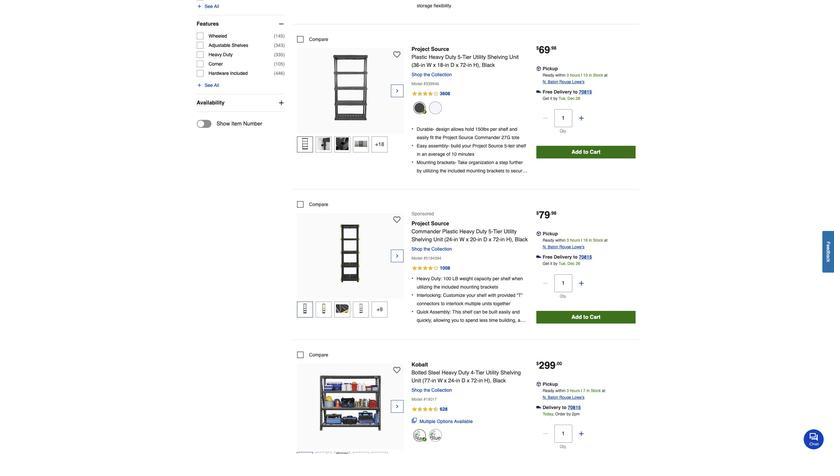 Task type: locate. For each thing, give the bounding box(es) containing it.
145
[[276, 33, 283, 39]]

0 vertical spatial truck filled image
[[537, 90, 541, 94]]

3 rouge from the top
[[560, 395, 571, 400]]

in inside ready within 3 hours | 16 in stock at n. baton rouge lowe's
[[589, 238, 592, 243]]

2 stepper number input field with increment and decrement buttons number field from the top
[[555, 274, 573, 292]]

1 vertical spatial plastic
[[443, 229, 458, 235]]

h), for 69
[[474, 62, 481, 68]]

2 it from the top
[[551, 261, 553, 266]]

plus image for second the see all button from the top of the page
[[197, 83, 202, 88]]

number
[[243, 121, 262, 127]]

n. for 79
[[543, 245, 547, 249]]

add to cart
[[572, 149, 601, 155], [572, 314, 601, 320]]

2 free delivery to 70815 from the top
[[543, 254, 592, 260]]

0 vertical spatial n.
[[543, 80, 547, 84]]

utility for 299
[[486, 370, 499, 376]]

1 vertical spatial rouge
[[560, 245, 571, 249]]

10 inside • durable- design allows hold 150lbs per shelf and easily fit the project source commander 27g tote • easy assembly- build your project source 5-teir shelf in an average of 10 minutes • mounting brackets- take organization a step further by utilizing the included mounting brackets to secure your shelf to the wall when storing heavier items
[[452, 152, 457, 157]]

baton down actual price $79.98 element
[[548, 245, 559, 249]]

1 vertical spatial see all
[[205, 83, 219, 88]]

2 vertical spatial plus image
[[278, 100, 285, 106]]

source inside "project source plastic heavy duty 5-tier utility shelving unit (36-in w x 18-in d x 72-in h), black"
[[431, 46, 449, 52]]

5 ) from the top
[[283, 71, 285, 76]]

wall
[[452, 177, 460, 182]]

5013943285 element
[[297, 201, 328, 208]]

0 vertical spatial see
[[205, 4, 213, 9]]

0 vertical spatial 70815 button
[[579, 89, 592, 95]]

heavy up "18-"
[[429, 54, 444, 60]]

1 heart outline image from the top
[[393, 51, 401, 58]]

0 vertical spatial tue,
[[559, 96, 567, 101]]

baton inside ready within 3 hours | 7 in stock at n. baton rouge lowe's
[[548, 395, 559, 400]]

tue, down ready within 3 hours | 16 in stock at n. baton rouge lowe's
[[559, 261, 567, 266]]

tier for 299
[[476, 370, 485, 376]]

1 # from the top
[[424, 82, 426, 86]]

1 $ from the top
[[537, 45, 539, 51]]

2 vertical spatial minus image
[[542, 431, 549, 437]]

1 horizontal spatial tier
[[476, 370, 485, 376]]

it for 69
[[551, 96, 553, 101]]

2 add to cart button from the top
[[537, 311, 636, 324]]

see up features
[[205, 4, 213, 9]]

heavy inside "project source plastic heavy duty 5-tier utility shelving unit (36-in w x 18-in d x 72-in h), black"
[[429, 54, 444, 60]]

2 vertical spatial 3
[[567, 389, 569, 393]]

0 vertical spatial .98
[[550, 45, 557, 51]]

utility inside project source commander plastic heavy duty 5-tier utility shelving unit (24-in w x 20-in d x 72-in h), black
[[504, 229, 517, 235]]

minus image for 69
[[542, 115, 549, 122]]

mounting up storing
[[467, 168, 486, 174]]

0 vertical spatial 72-
[[460, 62, 468, 68]]

1 vertical spatial chevron right image
[[395, 253, 400, 259]]

1 vertical spatial included
[[442, 285, 459, 290]]

) down ( 105 )
[[283, 71, 285, 76]]

compare inside 3432386 element
[[309, 37, 328, 42]]

adjustable
[[209, 43, 230, 48]]

0 vertical spatial 10
[[584, 73, 588, 78]]

$ inside $ 69 .98
[[537, 45, 539, 51]]

h), inside project source commander plastic heavy duty 5-tier utility shelving unit (24-in w x 20-in d x 72-in h), black
[[507, 237, 514, 243]]

1 vertical spatial hours
[[570, 238, 580, 243]]

heart outline image for 69
[[393, 51, 401, 58]]

hours for 299
[[570, 389, 580, 393]]

model left 19017
[[412, 397, 423, 402]]

shop the collection link up 5194394 at the right of the page
[[412, 246, 455, 252]]

0 vertical spatial pickup image
[[537, 66, 541, 71]]

0 vertical spatial unit
[[510, 54, 519, 60]]

2 black image from the top
[[413, 430, 426, 442]]

stock for 79
[[593, 238, 603, 243]]

3 model from the top
[[412, 397, 423, 402]]

included inside '• heavy duty: 100 lb weight capacity per shelf when utilizing the included mounting brackets • interlocking: customize your shelf with provided "t" connectors to interlock multiple units together • quick assembly: this shelf can be built easily and quickly, allowing you to spend less time building, and more time organizing'
[[442, 285, 459, 290]]

2 pickup image from the top
[[537, 232, 541, 236]]

quick
[[417, 310, 429, 315]]

shelf up the provided
[[501, 276, 511, 282]]

get for 69
[[543, 96, 549, 101]]

at inside ready within 3 hours | 7 in stock at n. baton rouge lowe's
[[602, 389, 606, 393]]

1 vertical spatial per
[[493, 276, 500, 282]]

0 vertical spatial brackets
[[487, 168, 505, 174]]

2 rouge from the top
[[560, 245, 571, 249]]

pickup image down 299 on the right
[[537, 382, 541, 387]]

( 446 )
[[274, 71, 285, 76]]

• left easy
[[412, 143, 414, 149]]

0 horizontal spatial shelves
[[232, 43, 248, 48]]

3 shop the collection link from the top
[[412, 388, 455, 393]]

by
[[554, 96, 558, 101], [417, 168, 422, 174], [554, 261, 558, 266], [567, 412, 571, 417]]

( up ( 446 )
[[274, 61, 276, 67]]

utility inside "project source plastic heavy duty 5-tier utility shelving unit (36-in w x 18-in d x 72-in h), black"
[[473, 54, 486, 60]]

n. inside ready within 3 hours | 16 in stock at n. baton rouge lowe's
[[543, 245, 547, 249]]

1 hours from the top
[[570, 73, 580, 78]]

wheeled
[[209, 33, 227, 39]]

# for 299
[[424, 397, 426, 402]]

source
[[431, 46, 449, 52], [459, 135, 474, 140], [488, 143, 503, 149], [431, 221, 449, 227]]

w inside kobalt bolted steel heavy duty 4-tier utility shelving unit (77-in w x 24-in d x 72-in h), black
[[438, 378, 443, 384]]

by inside • durable- design allows hold 150lbs per shelf and easily fit the project source commander 27g tote • easy assembly- build your project source 5-teir shelf in an average of 10 minutes • mounting brackets- take organization a step further by utilizing the included mounting brackets to secure your shelf to the wall when storing heavier items
[[417, 168, 422, 174]]

stock inside ready within 3 hours | 16 in stock at n. baton rouge lowe's
[[593, 238, 603, 243]]

gallery item 0 image for 69
[[314, 51, 387, 125]]

all up features
[[214, 4, 219, 9]]

70815 button for 79
[[579, 254, 592, 260]]

hours inside ready within 3 hours | 10 in stock at n. baton rouge lowe's
[[570, 73, 580, 78]]

70815 button up "2pm"
[[568, 404, 581, 411]]

n. down 69
[[543, 80, 547, 84]]

source up "18-"
[[431, 46, 449, 52]]

unit
[[510, 54, 519, 60], [434, 237, 443, 243], [412, 378, 421, 384]]

1 ( from the top
[[274, 33, 276, 39]]

utilizing inside '• heavy duty: 100 lb weight capacity per shelf when utilizing the included mounting brackets • interlocking: customize your shelf with provided "t" connectors to interlock multiple units together • quick assembly: this shelf can be built easily and quickly, allowing you to spend less time building, and more time organizing'
[[417, 285, 433, 290]]

d for 69
[[451, 62, 455, 68]]

0 horizontal spatial w
[[427, 62, 432, 68]]

3 for 299
[[567, 389, 569, 393]]

per inside '• heavy duty: 100 lb weight capacity per shelf when utilizing the included mounting brackets • interlocking: customize your shelf with provided "t" connectors to interlock multiple units together • quick assembly: this shelf can be built easily and quickly, allowing you to spend less time building, and more time organizing'
[[493, 276, 500, 282]]

$
[[537, 45, 539, 51], [537, 210, 539, 216], [537, 361, 539, 366]]

) for ( 335 )
[[283, 52, 285, 57]]

n. inside ready within 3 hours | 7 in stock at n. baton rouge lowe's
[[543, 395, 547, 400]]

1 vertical spatial shop the collection link
[[412, 246, 455, 252]]

baton inside ready within 3 hours | 16 in stock at n. baton rouge lowe's
[[548, 245, 559, 249]]

2 add to cart from the top
[[572, 314, 601, 320]]

2 chevron right image from the top
[[395, 253, 400, 259]]

ready down $ 79 .98
[[543, 238, 555, 243]]

2 plus image from the top
[[578, 280, 585, 287]]

2 vertical spatial 70815 button
[[568, 404, 581, 411]]

mounting down weight
[[460, 285, 480, 290]]

3 n. baton rouge lowe's button from the top
[[543, 394, 585, 401]]

0 horizontal spatial when
[[461, 177, 472, 182]]

collection down (24-
[[432, 246, 452, 252]]

brackets up the with
[[481, 285, 498, 290]]

lowe's inside ready within 3 hours | 16 in stock at n. baton rouge lowe's
[[573, 245, 585, 249]]

3 ) from the top
[[283, 52, 285, 57]]

2 add from the top
[[572, 314, 582, 320]]

1 horizontal spatial h),
[[485, 378, 492, 384]]

n. for 299
[[543, 395, 547, 400]]

3 inside ready within 3 hours | 10 in stock at n. baton rouge lowe's
[[567, 73, 569, 78]]

utilizing down mounting
[[423, 168, 439, 174]]

lowe's for 299
[[573, 395, 585, 400]]

70815 for 79
[[579, 254, 592, 260]]

truck filled image for 69
[[537, 90, 541, 94]]

.98
[[550, 45, 557, 51], [550, 210, 557, 216]]

1 vertical spatial when
[[512, 276, 523, 282]]

shop up model # 19017
[[412, 388, 423, 393]]

2 vertical spatial pickup
[[543, 382, 558, 387]]

1 cart from the top
[[590, 149, 601, 155]]

free delivery to 70815 down ready within 3 hours | 10 in stock at n. baton rouge lowe's
[[543, 89, 592, 95]]

w left '20-'
[[460, 237, 465, 243]]

2 vertical spatial gallery item 0 image
[[314, 367, 387, 440]]

2 vertical spatial your
[[467, 293, 476, 298]]

+18
[[375, 142, 384, 148]]

add to cart for 69
[[572, 149, 601, 155]]

d for 299
[[462, 378, 466, 384]]

3432386 element
[[297, 36, 328, 43]]

easily
[[417, 135, 429, 140], [499, 310, 511, 315]]

2 compare from the top
[[309, 202, 328, 207]]

1 horizontal spatial plastic
[[443, 229, 458, 235]]

e up 'd'
[[826, 245, 832, 247]]

plus image
[[197, 4, 202, 9], [197, 83, 202, 88], [278, 100, 285, 106]]

multiple options available
[[420, 419, 473, 425]]

1 see from the top
[[205, 4, 213, 9]]

0 vertical spatial shop
[[412, 72, 423, 77]]

2 pickup from the top
[[543, 231, 558, 236]]

1 horizontal spatial w
[[438, 378, 443, 384]]

shop up model # 5194394 at the bottom of the page
[[412, 246, 423, 252]]

4 ( from the top
[[274, 61, 276, 67]]

2 all from the top
[[214, 83, 219, 88]]

cart for 79
[[590, 314, 601, 320]]

per right 150lbs at the top right of the page
[[491, 127, 497, 132]]

lowe's inside ready within 3 hours | 10 in stock at n. baton rouge lowe's
[[573, 80, 585, 84]]

4 ) from the top
[[283, 61, 285, 67]]

compare inside 5013943285 element
[[309, 202, 328, 207]]

1 vertical spatial w
[[460, 237, 465, 243]]

1 vertical spatial pickup image
[[537, 232, 541, 236]]

rouge for 299
[[560, 395, 571, 400]]

actual price $69.98 element
[[537, 44, 557, 56]]

h), inside kobalt bolted steel heavy duty 4-tier utility shelving unit (77-in w x 24-in d x 72-in h), black
[[485, 378, 492, 384]]

.98 inside $ 79 .98
[[550, 210, 557, 216]]

72- down the 4-
[[471, 378, 479, 384]]

• left mounting
[[412, 160, 414, 166]]

0 vertical spatial when
[[461, 177, 472, 182]]

1 black image from the top
[[413, 102, 426, 114]]

$ for 299
[[537, 361, 539, 366]]

1 vertical spatial see all button
[[197, 82, 219, 89]]

3 $ from the top
[[537, 361, 539, 366]]

339946
[[426, 82, 439, 86]]

2 see from the top
[[205, 83, 213, 88]]

d right "18-"
[[451, 62, 455, 68]]

1 26 from the top
[[576, 96, 581, 101]]

a left step
[[496, 160, 498, 165]]

2-
[[457, 0, 462, 0]]

1 vertical spatial at
[[604, 238, 608, 243]]

by down ready within 3 hours | 16 in stock at n. baton rouge lowe's
[[554, 261, 558, 266]]

see all button
[[197, 3, 219, 10], [197, 82, 219, 89]]

at inside ready within 3 hours | 10 in stock at n. baton rouge lowe's
[[604, 73, 608, 78]]

1 qty. from the top
[[560, 129, 567, 134]]

black
[[482, 62, 495, 68], [515, 237, 528, 243], [493, 378, 506, 384]]

utilizing up interlocking:
[[417, 285, 433, 290]]

4 stars image
[[412, 90, 451, 98], [412, 264, 451, 272]]

together
[[494, 301, 511, 307]]

truck filled image
[[537, 255, 541, 260]]

1 vertical spatial $
[[537, 210, 539, 216]]

2 vertical spatial hours
[[570, 389, 580, 393]]

in inside • durable- design allows hold 150lbs per shelf and easily fit the project source commander 27g tote • easy assembly- build your project source 5-teir shelf in an average of 10 minutes • mounting brackets- take organization a step further by utilizing the included mounting brackets to secure your shelf to the wall when storing heavier items
[[417, 152, 421, 157]]

truck filled image
[[537, 90, 541, 94], [537, 405, 541, 410]]

actual price $79.98 element
[[537, 209, 557, 221]]

get it by tue, dec 26 down ready within 3 hours | 10 in stock at n. baton rouge lowe's
[[543, 96, 581, 101]]

1 free delivery to 70815 from the top
[[543, 89, 592, 95]]

1 vertical spatial n.
[[543, 245, 547, 249]]

order
[[556, 412, 566, 417]]

in
[[452, 0, 456, 0], [470, 0, 473, 0], [421, 62, 425, 68], [445, 62, 449, 68], [468, 62, 472, 68], [589, 73, 592, 78], [417, 152, 421, 157], [454, 237, 458, 243], [478, 237, 482, 243], [501, 237, 505, 243], [589, 238, 592, 243], [432, 378, 436, 384], [456, 378, 460, 384], [479, 378, 483, 384], [587, 389, 590, 393]]

1 vertical spatial 3
[[567, 238, 569, 243]]

3 within from the top
[[556, 389, 566, 393]]

1 tue, from the top
[[559, 96, 567, 101]]

1 baton from the top
[[548, 80, 559, 84]]

d inside "project source plastic heavy duty 5-tier utility shelving unit (36-in w x 18-in d x 72-in h), black"
[[451, 62, 455, 68]]

plus image
[[578, 115, 585, 122], [578, 280, 585, 287], [578, 431, 585, 437]]

) down 343
[[283, 52, 285, 57]]

3 shop from the top
[[412, 388, 423, 393]]

72- right '20-'
[[493, 237, 501, 243]]

plastic
[[412, 54, 427, 60], [443, 229, 458, 235]]

•
[[412, 126, 414, 132], [412, 143, 414, 149], [412, 160, 414, 166], [412, 276, 414, 282], [412, 293, 414, 299], [412, 309, 414, 315]]

model left '339946' at the top of page
[[412, 82, 423, 86]]

shelving
[[488, 54, 508, 60], [412, 237, 432, 243], [501, 370, 521, 376]]

by down ready within 3 hours | 10 in stock at n. baton rouge lowe's
[[554, 96, 558, 101]]

project source commander plastic heavy duty 5-tier utility shelving unit (24-in w x 20-in d x 72-in h), black
[[412, 221, 528, 243]]

black inside kobalt bolted steel heavy duty 4-tier utility shelving unit (77-in w x 24-in d x 72-in h), black
[[493, 378, 506, 384]]

70815 down ready within 3 hours | 10 in stock at n. baton rouge lowe's
[[579, 89, 592, 95]]

1 .98 from the top
[[550, 45, 557, 51]]

free delivery to 70815 for 79
[[543, 254, 592, 260]]

assembly:
[[430, 310, 451, 315]]

72- for 299
[[471, 378, 479, 384]]

4 stars image containing 3608
[[412, 90, 451, 98]]

unit inside project source commander plastic heavy duty 5-tier utility shelving unit (24-in w x 20-in d x 72-in h), black
[[434, 237, 443, 243]]

| inside ready within 3 hours | 16 in stock at n. baton rouge lowe's
[[581, 238, 582, 243]]

tue, down ready within 3 hours | 10 in stock at n. baton rouge lowe's
[[559, 96, 567, 101]]

shelving for 69
[[488, 54, 508, 60]]

qty. for 79
[[560, 294, 567, 299]]

n. baton rouge lowe's button
[[543, 79, 585, 85], [543, 244, 585, 250], [543, 394, 585, 401]]

shelves up storage
[[421, 0, 437, 0]]

4 stars image for 1008 button
[[412, 264, 451, 272]]

0 vertical spatial |
[[581, 73, 582, 78]]

( up '( 335 )'
[[274, 43, 276, 48]]

1 e from the top
[[826, 245, 832, 247]]

0 horizontal spatial a
[[496, 160, 498, 165]]

2 vertical spatial n. baton rouge lowe's button
[[543, 394, 585, 401]]

4 stars image down 5194394 at the right of the page
[[412, 264, 451, 272]]

compare for 79
[[309, 202, 328, 207]]

shop for 69
[[412, 72, 423, 77]]

hours for 69
[[570, 73, 580, 78]]

ready inside ready within 3 hours | 16 in stock at n. baton rouge lowe's
[[543, 238, 555, 243]]

1 vertical spatial cart
[[590, 314, 601, 320]]

unit for 299
[[412, 378, 421, 384]]

2 cart from the top
[[590, 314, 601, 320]]

| inside ready within 3 hours | 7 in stock at n. baton rouge lowe's
[[581, 389, 582, 393]]

2 truck filled image from the top
[[537, 405, 541, 410]]

$ for 79
[[537, 210, 539, 216]]

a inside button
[[826, 255, 832, 258]]

shop the collection up 5194394 at the right of the page
[[412, 246, 452, 252]]

d
[[451, 62, 455, 68], [484, 237, 488, 243], [462, 378, 466, 384]]

tier for 69
[[463, 54, 472, 60]]

0 vertical spatial included
[[448, 168, 465, 174]]

2 ( from the top
[[274, 43, 276, 48]]

utility for 69
[[473, 54, 486, 60]]

hours
[[570, 73, 580, 78], [570, 238, 580, 243], [570, 389, 580, 393]]

collection down "18-"
[[432, 72, 452, 77]]

1 gallery item 0 image from the top
[[314, 51, 387, 125]]

2 vertical spatial lowe's
[[573, 395, 585, 400]]

5-
[[458, 54, 463, 60], [505, 143, 509, 149], [489, 229, 493, 235]]

black image left blue image
[[413, 430, 426, 442]]

model
[[412, 82, 423, 86], [412, 256, 423, 261], [412, 397, 423, 402]]

4.5 stars image
[[412, 406, 448, 414]]

shelving inside "project source plastic heavy duty 5-tier utility shelving unit (36-in w x 18-in d x 72-in h), black"
[[488, 54, 508, 60]]

3 compare from the top
[[309, 352, 328, 358]]

tier inside kobalt bolted steel heavy duty 4-tier utility shelving unit (77-in w x 24-in d x 72-in h), black
[[476, 370, 485, 376]]

1 free from the top
[[543, 89, 553, 95]]

cart for 69
[[590, 149, 601, 155]]

rouge inside ready within 3 hours | 7 in stock at n. baton rouge lowe's
[[560, 395, 571, 400]]

stock
[[593, 73, 603, 78], [593, 238, 603, 243], [591, 389, 601, 393]]

lowe's inside ready within 3 hours | 7 in stock at n. baton rouge lowe's
[[573, 395, 585, 400]]

1 horizontal spatial time
[[489, 318, 498, 323]]

plastic inside "project source plastic heavy duty 5-tier utility shelving unit (36-in w x 18-in d x 72-in h), black"
[[412, 54, 427, 60]]

hours for 79
[[570, 238, 580, 243]]

compare inside '1003094276' element
[[309, 352, 328, 358]]

1 shop the collection from the top
[[412, 72, 452, 77]]

project source plastic heavy duty 5-tier utility shelving unit (36-in w x 18-in d x 72-in h), black
[[412, 46, 519, 68]]

model left 5194394 at the right of the page
[[412, 256, 423, 261]]

0 vertical spatial hours
[[570, 73, 580, 78]]

1 horizontal spatial 72-
[[471, 378, 479, 384]]

1 get from the top
[[543, 96, 549, 101]]

black image
[[413, 102, 426, 114], [413, 430, 426, 442]]

1 | from the top
[[581, 73, 582, 78]]

2 vertical spatial $
[[537, 361, 539, 366]]

3 inside ready within 3 hours | 16 in stock at n. baton rouge lowe's
[[567, 238, 569, 243]]

2 vertical spatial w
[[438, 378, 443, 384]]

gallery item 0 image
[[314, 51, 387, 125], [314, 216, 387, 290], [314, 367, 387, 440]]

fit
[[430, 135, 434, 140]]

pickup image down 69
[[537, 66, 541, 71]]

shelves inside 4 shelves adjust in 2-1/2-in increments for maximum storage flexibility
[[421, 0, 437, 0]]

1 4 stars image from the top
[[412, 90, 451, 98]]

pickup image for 299
[[537, 382, 541, 387]]

w left "18-"
[[427, 62, 432, 68]]

shop down (36-
[[412, 72, 423, 77]]

3 inside ready within 3 hours | 7 in stock at n. baton rouge lowe's
[[567, 389, 569, 393]]

duty inside "project source plastic heavy duty 5-tier utility shelving unit (36-in w x 18-in d x 72-in h), black"
[[445, 54, 456, 60]]

black for 299
[[493, 378, 506, 384]]

72- inside "project source plastic heavy duty 5-tier utility shelving unit (36-in w x 18-in d x 72-in h), black"
[[460, 62, 468, 68]]

rouge inside ready within 3 hours | 16 in stock at n. baton rouge lowe's
[[560, 245, 571, 249]]

your up multiple
[[467, 293, 476, 298]]

d right '20-'
[[484, 237, 488, 243]]

see all down hardware
[[205, 83, 219, 88]]

and up building,
[[512, 310, 520, 315]]

3 pickup from the top
[[543, 382, 558, 387]]

plus image up availability
[[197, 83, 202, 88]]

1 vertical spatial and
[[512, 310, 520, 315]]

2 4 stars image from the top
[[412, 264, 451, 272]]

heavy left duty: at the bottom of the page
[[417, 276, 430, 282]]

1 vertical spatial add
[[572, 314, 582, 320]]

.98 inside $ 69 .98
[[550, 45, 557, 51]]

2 e from the top
[[826, 247, 832, 250]]

1 vertical spatial all
[[214, 83, 219, 88]]

stepper number input field with increment and decrement buttons number field for 69
[[555, 109, 573, 127]]

ready inside ready within 3 hours | 7 in stock at n. baton rouge lowe's
[[543, 389, 555, 393]]

when right wall
[[461, 177, 472, 182]]

ready inside ready within 3 hours | 10 in stock at n. baton rouge lowe's
[[543, 73, 555, 78]]

stock inside ready within 3 hours | 10 in stock at n. baton rouge lowe's
[[593, 73, 603, 78]]

collection for 299
[[432, 388, 452, 393]]

2 heart outline image from the top
[[393, 216, 401, 223]]

2 horizontal spatial tier
[[493, 229, 502, 235]]

1 add to cart from the top
[[572, 149, 601, 155]]

$ inside $ 79 .98
[[537, 210, 539, 216]]

black image left "white" image
[[413, 102, 426, 114]]

dec down ready within 3 hours | 10 in stock at n. baton rouge lowe's
[[568, 96, 575, 101]]

heavy inside project source commander plastic heavy duty 5-tier utility shelving unit (24-in w x 20-in d x 72-in h), black
[[460, 229, 475, 235]]

stepper number input field with increment and decrement buttons number field for 79
[[555, 274, 573, 292]]

0 vertical spatial minus image
[[542, 115, 549, 122]]

70815 button for 299
[[568, 404, 581, 411]]

model for 299
[[412, 397, 423, 402]]

x left 24-
[[444, 378, 447, 384]]

2pm
[[572, 412, 580, 417]]

0 horizontal spatial unit
[[412, 378, 421, 384]]

by down mounting
[[417, 168, 422, 174]]

3 lowe's from the top
[[573, 395, 585, 400]]

utilizing inside • durable- design allows hold 150lbs per shelf and easily fit the project source commander 27g tote • easy assembly- build your project source 5-teir shelf in an average of 10 minutes • mounting brackets- take organization a step further by utilizing the included mounting brackets to secure your shelf to the wall when storing heavier items
[[423, 168, 439, 174]]

shop the collection up 19017
[[412, 388, 452, 393]]

1 add from the top
[[572, 149, 582, 155]]

1 vertical spatial free delivery to 70815
[[543, 254, 592, 260]]

5- inside project source commander plastic heavy duty 5-tier utility shelving unit (24-in w x 20-in d x 72-in h), black
[[489, 229, 493, 235]]

get it by tue, dec 26 for 79
[[543, 261, 581, 266]]

0 vertical spatial shelves
[[421, 0, 437, 0]]

2 shop from the top
[[412, 246, 423, 252]]

70815
[[579, 89, 592, 95], [579, 254, 592, 260], [568, 405, 581, 410]]

easily down together
[[499, 310, 511, 315]]

n. baton rouge lowe's button for 79
[[543, 244, 585, 250]]

delivery down ready within 3 hours | 10 in stock at n. baton rouge lowe's
[[554, 89, 572, 95]]

d inside kobalt bolted steel heavy duty 4-tier utility shelving unit (77-in w x 24-in d x 72-in h), black
[[462, 378, 466, 384]]

delivery for 69
[[554, 89, 572, 95]]

0 vertical spatial delivery
[[554, 89, 572, 95]]

your down mounting
[[417, 177, 426, 182]]

duty
[[223, 52, 233, 57], [445, 54, 456, 60], [476, 229, 487, 235], [459, 370, 469, 376]]

2 | from the top
[[581, 238, 582, 243]]

0 horizontal spatial h),
[[474, 62, 481, 68]]

unit inside kobalt bolted steel heavy duty 4-tier utility shelving unit (77-in w x 24-in d x 72-in h), black
[[412, 378, 421, 384]]

pickup image for 69
[[537, 66, 541, 71]]

26 down ready within 3 hours | 10 in stock at n. baton rouge lowe's
[[576, 96, 581, 101]]

0 vertical spatial d
[[451, 62, 455, 68]]

commander
[[475, 135, 501, 140], [412, 229, 441, 235]]

show item number element
[[197, 120, 262, 128]]

included
[[448, 168, 465, 174], [442, 285, 459, 290]]

1 n. baton rouge lowe's button from the top
[[543, 79, 585, 85]]

4 stars image containing 1008
[[412, 264, 451, 272]]

70815 down 16
[[579, 254, 592, 260]]

within inside ready within 3 hours | 10 in stock at n. baton rouge lowe's
[[556, 73, 566, 78]]

1 vertical spatial baton
[[548, 245, 559, 249]]

shelf
[[499, 127, 508, 132], [516, 143, 526, 149], [427, 177, 437, 182], [501, 276, 511, 282], [477, 293, 487, 298], [463, 310, 473, 315]]

1 horizontal spatial easily
[[499, 310, 511, 315]]

heavy inside kobalt bolted steel heavy duty 4-tier utility shelving unit (77-in w x 24-in d x 72-in h), black
[[442, 370, 457, 376]]

$ 79 .98
[[537, 209, 557, 221]]

pickup for 299
[[543, 382, 558, 387]]

show
[[217, 121, 230, 127]]

brackets-
[[437, 160, 457, 165]]

3 pickup image from the top
[[537, 382, 541, 387]]

blue image
[[429, 430, 442, 442]]

see all up features
[[205, 4, 219, 9]]

1 vertical spatial utilizing
[[417, 285, 433, 290]]

hours inside ready within 3 hours | 16 in stock at n. baton rouge lowe's
[[570, 238, 580, 243]]

0 vertical spatial a
[[496, 160, 498, 165]]

compare for 299
[[309, 352, 328, 358]]

free for 79
[[543, 254, 553, 260]]

#
[[424, 82, 426, 86], [424, 256, 426, 261], [424, 397, 426, 402]]

see
[[205, 4, 213, 9], [205, 83, 213, 88]]

utilizing
[[423, 168, 439, 174], [417, 285, 433, 290]]

1 ready from the top
[[543, 73, 555, 78]]

white image
[[429, 102, 442, 114]]

shelving for 299
[[501, 370, 521, 376]]

per right capacity
[[493, 276, 500, 282]]

w for 299
[[438, 378, 443, 384]]

see for plus icon related to second the see all button from the top of the page
[[205, 83, 213, 88]]

shelving inside kobalt bolted steel heavy duty 4-tier utility shelving unit (77-in w x 24-in d x 72-in h), black
[[501, 370, 521, 376]]

1 vertical spatial 70815 button
[[579, 254, 592, 260]]

your inside '• heavy duty: 100 lb weight capacity per shelf when utilizing the included mounting brackets • interlocking: customize your shelf with provided "t" connectors to interlock multiple units together • quick assembly: this shelf can be built easily and quickly, allowing you to spend less time building, and more time organizing'
[[467, 293, 476, 298]]

1 shop from the top
[[412, 72, 423, 77]]

1 shop the collection link from the top
[[412, 72, 455, 77]]

utility inside kobalt bolted steel heavy duty 4-tier utility shelving unit (77-in w x 24-in d x 72-in h), black
[[486, 370, 499, 376]]

all
[[214, 4, 219, 9], [214, 83, 219, 88]]

chevron right image for 69
[[395, 88, 400, 94]]

0 vertical spatial compare
[[309, 37, 328, 42]]

interlocking:
[[417, 293, 442, 298]]

dec for 79
[[568, 261, 575, 266]]

0 vertical spatial pickup
[[543, 66, 558, 71]]

1 get it by tue, dec 26 from the top
[[543, 96, 581, 101]]

0 vertical spatial 3
[[567, 73, 569, 78]]

heart outline image
[[393, 51, 401, 58], [393, 216, 401, 223]]

minutes
[[458, 152, 475, 157]]

1 add to cart button from the top
[[537, 146, 636, 159]]

• durable- design allows hold 150lbs per shelf and easily fit the project source commander 27g tote • easy assembly- build your project source 5-teir shelf in an average of 10 minutes • mounting brackets- take organization a step further by utilizing the included mounting brackets to secure your shelf to the wall when storing heavier items
[[412, 126, 526, 182]]

1 horizontal spatial 10
[[584, 73, 588, 78]]

plastic up (36-
[[412, 54, 427, 60]]

1 truck filled image from the top
[[537, 90, 541, 94]]

you
[[452, 318, 459, 323]]

see down hardware
[[205, 83, 213, 88]]

(77-
[[423, 378, 432, 384]]

unit left 69
[[510, 54, 519, 60]]

take
[[458, 160, 468, 165]]

plastic inside project source commander plastic heavy duty 5-tier utility shelving unit (24-in w x 20-in d x 72-in h), black
[[443, 229, 458, 235]]

2 free from the top
[[543, 254, 553, 260]]

2 horizontal spatial w
[[460, 237, 465, 243]]

3 baton from the top
[[548, 395, 559, 400]]

ready within 3 hours | 7 in stock at n. baton rouge lowe's
[[543, 389, 606, 400]]

72- inside kobalt bolted steel heavy duty 4-tier utility shelving unit (77-in w x 24-in d x 72-in h), black
[[471, 378, 479, 384]]

shop the collection link for 69
[[412, 72, 455, 77]]

duty:
[[431, 276, 442, 282]]

3 shop the collection from the top
[[412, 388, 452, 393]]

2 vertical spatial delivery
[[543, 405, 561, 410]]

1 vertical spatial tue,
[[559, 261, 567, 266]]

chevron right image for 79
[[395, 253, 400, 259]]

0 vertical spatial stepper number input field with increment and decrement buttons number field
[[555, 109, 573, 127]]

h),
[[474, 62, 481, 68], [507, 237, 514, 243], [485, 378, 492, 384]]

plastic up (24-
[[443, 229, 458, 235]]

150lbs
[[476, 127, 489, 132]]

pickup image
[[537, 66, 541, 71], [537, 232, 541, 236], [537, 382, 541, 387]]

free right truck filled image
[[543, 254, 553, 260]]

get it by tue, dec 26 down ready within 3 hours | 16 in stock at n. baton rouge lowe's
[[543, 261, 581, 266]]

today , order by 2pm
[[543, 412, 580, 417]]

storing
[[473, 177, 487, 182]]

project up (36-
[[412, 46, 430, 52]]

black inside "project source plastic heavy duty 5-tier utility shelving unit (36-in w x 18-in d x 72-in h), black"
[[482, 62, 495, 68]]

mounting inside • durable- design allows hold 150lbs per shelf and easily fit the project source commander 27g tote • easy assembly- build your project source 5-teir shelf in an average of 10 minutes • mounting brackets- take organization a step further by utilizing the included mounting brackets to secure your shelf to the wall when storing heavier items
[[467, 168, 486, 174]]

time right more at bottom
[[429, 326, 438, 332]]

2 see all from the top
[[205, 83, 219, 88]]

interlock
[[446, 301, 464, 307]]

3 # from the top
[[424, 397, 426, 402]]

2 qty. from the top
[[560, 294, 567, 299]]

add to cart for 79
[[572, 314, 601, 320]]

1 vertical spatial black image
[[413, 430, 426, 442]]

ready for 299
[[543, 389, 555, 393]]

black for 69
[[482, 62, 495, 68]]

2 vertical spatial compare
[[309, 352, 328, 358]]

to
[[574, 89, 578, 95], [584, 149, 589, 155], [506, 168, 510, 174], [439, 177, 442, 182], [574, 254, 578, 260], [441, 301, 445, 307], [584, 314, 589, 320], [461, 318, 464, 323], [562, 405, 567, 410]]

shop the collection link for 299
[[412, 388, 455, 393]]

0 vertical spatial 70815
[[579, 89, 592, 95]]

n. down 79
[[543, 245, 547, 249]]

2 ready from the top
[[543, 238, 555, 243]]

0 horizontal spatial easily
[[417, 135, 429, 140]]

3 hours from the top
[[570, 389, 580, 393]]

a up k
[[826, 255, 832, 258]]

2 get it by tue, dec 26 from the top
[[543, 261, 581, 266]]

built
[[489, 310, 498, 315]]

| inside ready within 3 hours | 10 in stock at n. baton rouge lowe's
[[581, 73, 582, 78]]

1 vertical spatial heart outline image
[[393, 216, 401, 223]]

2 dec from the top
[[568, 261, 575, 266]]

2 vertical spatial d
[[462, 378, 466, 384]]

n. inside ready within 3 hours | 10 in stock at n. baton rouge lowe's
[[543, 80, 547, 84]]

storage
[[417, 3, 433, 8]]

2 $ from the top
[[537, 210, 539, 216]]

pickup down $ 299 .00
[[543, 382, 558, 387]]

1 chevron right image from the top
[[395, 88, 400, 94]]

5 ( from the top
[[274, 71, 276, 76]]

26 for 79
[[576, 261, 581, 266]]

within up delivery to 70815
[[556, 389, 566, 393]]

minus image
[[542, 115, 549, 122], [542, 280, 549, 287], [542, 431, 549, 437]]

shelf up "units"
[[477, 293, 487, 298]]

ready down 'actual price $69.98' element
[[543, 73, 555, 78]]

3 for 69
[[567, 73, 569, 78]]

1 pickup from the top
[[543, 66, 558, 71]]

72- right "18-"
[[460, 62, 468, 68]]

0 horizontal spatial 5-
[[458, 54, 463, 60]]

0 vertical spatial 26
[[576, 96, 581, 101]]

1 within from the top
[[556, 73, 566, 78]]

1 stepper number input field with increment and decrement buttons number field from the top
[[555, 109, 573, 127]]

2 vertical spatial black
[[493, 378, 506, 384]]

3 gallery item 0 image from the top
[[314, 367, 387, 440]]

chevron right image
[[395, 88, 400, 94], [395, 253, 400, 259]]

chat invite button image
[[804, 429, 825, 450]]

0 vertical spatial w
[[427, 62, 432, 68]]

project inside project source commander plastic heavy duty 5-tier utility shelving unit (24-in w x 20-in d x 72-in h), black
[[412, 221, 430, 227]]

plus image for 1st the see all button from the top of the page
[[197, 4, 202, 9]]

2 vertical spatial utility
[[486, 370, 499, 376]]

1 dec from the top
[[568, 96, 575, 101]]

0 vertical spatial free delivery to 70815
[[543, 89, 592, 95]]

n.
[[543, 80, 547, 84], [543, 245, 547, 249], [543, 395, 547, 400]]

kobalt
[[412, 362, 428, 368]]

unit inside "project source plastic heavy duty 5-tier utility shelving unit (36-in w x 18-in d x 72-in h), black"
[[510, 54, 519, 60]]

provided
[[498, 293, 516, 298]]

1 vertical spatial 70815
[[579, 254, 592, 260]]

0 horizontal spatial time
[[429, 326, 438, 332]]

mounting inside '• heavy duty: 100 lb weight capacity per shelf when utilizing the included mounting brackets • interlocking: customize your shelf with provided "t" connectors to interlock multiple units together • quick assembly: this shelf can be built easily and quickly, allowing you to spend less time building, and more time organizing'
[[460, 285, 480, 290]]

( up 343
[[274, 33, 276, 39]]

for
[[499, 0, 504, 0]]

2 vertical spatial shop
[[412, 388, 423, 393]]

$ inside $ 299 .00
[[537, 361, 539, 366]]

minus image
[[278, 21, 285, 27]]

the down duty: at the bottom of the page
[[434, 285, 440, 290]]

( for 335
[[274, 52, 276, 57]]

stock inside ready within 3 hours | 7 in stock at n. baton rouge lowe's
[[591, 389, 601, 393]]

w inside "project source plastic heavy duty 5-tier utility shelving unit (36-in w x 18-in d x 72-in h), black"
[[427, 62, 432, 68]]

easy
[[417, 143, 427, 149]]

( 145 )
[[274, 33, 285, 39]]

+9
[[377, 307, 383, 313]]

0 vertical spatial collection
[[432, 72, 452, 77]]

3 3 from the top
[[567, 389, 569, 393]]

2 baton from the top
[[548, 245, 559, 249]]

1 plus image from the top
[[578, 115, 585, 122]]

ready for 69
[[543, 73, 555, 78]]

d right 24-
[[462, 378, 466, 384]]

allowing
[[434, 318, 450, 323]]

2 vertical spatial at
[[602, 389, 606, 393]]

thumbnail image
[[299, 138, 312, 150], [318, 138, 330, 150], [336, 138, 349, 150], [355, 138, 368, 150], [299, 303, 312, 315], [318, 303, 330, 315], [336, 303, 349, 315], [355, 303, 368, 315], [299, 453, 312, 454], [318, 453, 330, 454], [336, 453, 349, 454]]

cart
[[590, 149, 601, 155], [590, 314, 601, 320]]

teir
[[509, 143, 515, 149]]

lb
[[453, 276, 458, 282]]

secure
[[511, 168, 525, 174]]

free delivery to 70815
[[543, 89, 592, 95], [543, 254, 592, 260]]

easily inside '• heavy duty: 100 lb weight capacity per shelf when utilizing the included mounting brackets • interlocking: customize your shelf with provided "t" connectors to interlock multiple units together • quick assembly: this shelf can be built easily and quickly, allowing you to spend less time building, and more time organizing'
[[499, 310, 511, 315]]

unit left (24-
[[434, 237, 443, 243]]

1 horizontal spatial unit
[[434, 237, 443, 243]]

source up (24-
[[431, 221, 449, 227]]

quickly,
[[417, 318, 432, 323]]

shelf down mounting
[[427, 177, 437, 182]]

1 vertical spatial unit
[[434, 237, 443, 243]]

Stepper number input field with increment and decrement buttons number field
[[555, 109, 573, 127], [555, 274, 573, 292], [555, 425, 573, 443]]

2 horizontal spatial d
[[484, 237, 488, 243]]

free delivery to 70815 down ready within 3 hours | 16 in stock at n. baton rouge lowe's
[[543, 254, 592, 260]]



Task type: describe. For each thing, give the bounding box(es) containing it.
by left "2pm"
[[567, 412, 571, 417]]

project up build
[[443, 135, 457, 140]]

2 • from the top
[[412, 143, 414, 149]]

plus image for 79
[[578, 280, 585, 287]]

24-
[[448, 378, 456, 384]]

heavy up 'corner' in the top left of the page
[[209, 52, 222, 57]]

less
[[480, 318, 488, 323]]

a inside • durable- design allows hold 150lbs per shelf and easily fit the project source commander 27g tote • easy assembly- build your project source 5-teir shelf in an average of 10 minutes • mounting brackets- take organization a step further by utilizing the included mounting brackets to secure your shelf to the wall when storing heavier items
[[496, 160, 498, 165]]

the up model # 5194394 at the bottom of the page
[[424, 246, 430, 252]]

free for 69
[[543, 89, 553, 95]]

organization
[[469, 160, 494, 165]]

heart outline image for 79
[[393, 216, 401, 223]]

343
[[276, 43, 283, 48]]

335
[[276, 52, 283, 57]]

assembly-
[[429, 143, 450, 149]]

shop the collection for 69
[[412, 72, 452, 77]]

3 plus image from the top
[[578, 431, 585, 437]]

ready within 3 hours | 10 in stock at n. baton rouge lowe's
[[543, 73, 608, 84]]

connectors
[[417, 301, 440, 307]]

units
[[482, 301, 492, 307]]

see all for 1st the see all button from the top of the page
[[205, 4, 219, 9]]

the right fit
[[435, 135, 442, 140]]

.98 for 79
[[550, 210, 557, 216]]

see for 1st the see all button from the top of the page's plus icon
[[205, 4, 213, 9]]

item
[[232, 121, 242, 127]]

• heavy duty: 100 lb weight capacity per shelf when utilizing the included mounting brackets • interlocking: customize your shelf with provided "t" connectors to interlock multiple units together • quick assembly: this shelf can be built easily and quickly, allowing you to spend less time building, and more time organizing
[[412, 276, 526, 332]]

| for 79
[[581, 238, 582, 243]]

project inside "project source plastic heavy duty 5-tier utility shelving unit (36-in w x 18-in d x 72-in h), black"
[[412, 46, 430, 52]]

2 vertical spatial and
[[518, 318, 526, 323]]

in inside ready within 3 hours | 10 in stock at n. baton rouge lowe's
[[589, 73, 592, 78]]

5 • from the top
[[412, 293, 414, 299]]

within for 79
[[556, 238, 566, 243]]

# for 69
[[424, 82, 426, 86]]

+18 button
[[372, 137, 388, 153]]

all for 1st the see all button from the top of the page
[[214, 4, 219, 9]]

chevron right image
[[395, 403, 400, 410]]

further
[[510, 160, 523, 165]]

black inside project source commander plastic heavy duty 5-tier utility shelving unit (24-in w x 20-in d x 72-in h), black
[[515, 237, 528, 243]]

3 • from the top
[[412, 160, 414, 166]]

stock for 69
[[593, 73, 603, 78]]

corner
[[209, 61, 223, 67]]

collection for 69
[[432, 72, 452, 77]]

| for 69
[[581, 73, 582, 78]]

2 model from the top
[[412, 256, 423, 261]]

+9 button
[[372, 302, 388, 318]]

baton for 299
[[548, 395, 559, 400]]

minus image for 79
[[542, 280, 549, 287]]

( 105 )
[[274, 61, 285, 67]]

.98 for 69
[[550, 45, 557, 51]]

project up minutes
[[473, 143, 487, 149]]

gallery item 0 image for 299
[[314, 367, 387, 440]]

72- for 69
[[460, 62, 468, 68]]

it for 79
[[551, 261, 553, 266]]

1003094276 element
[[297, 352, 328, 358]]

plus image inside availability button
[[278, 100, 285, 106]]

ready for 79
[[543, 238, 555, 243]]

maximum
[[505, 0, 526, 0]]

and inside • durable- design allows hold 150lbs per shelf and easily fit the project source commander 27g tote • easy assembly- build your project source 5-teir shelf in an average of 10 minutes • mounting brackets- take organization a step further by utilizing the included mounting brackets to secure your shelf to the wall when storing heavier items
[[510, 127, 518, 132]]

the up model # 339946 at the top of the page
[[424, 72, 430, 77]]

add to cart button for 79
[[537, 311, 636, 324]]

model # 19017
[[412, 397, 437, 402]]

rouge for 79
[[560, 245, 571, 249]]

today
[[543, 412, 554, 417]]

baton for 69
[[548, 80, 559, 84]]

hold
[[465, 127, 474, 132]]

delivery to 70815
[[543, 405, 581, 410]]

commander inside project source commander plastic heavy duty 5-tier utility shelving unit (24-in w x 20-in d x 72-in h), black
[[412, 229, 441, 235]]

1 • from the top
[[412, 126, 414, 132]]

allows
[[451, 127, 464, 132]]

2 shop the collection from the top
[[412, 246, 452, 252]]

show item number
[[217, 121, 262, 127]]

stock for 299
[[591, 389, 601, 393]]

see all for second the see all button from the top of the page
[[205, 83, 219, 88]]

shop for 299
[[412, 388, 423, 393]]

at for 79
[[604, 238, 608, 243]]

) for ( 145 )
[[283, 33, 285, 39]]

unit for 69
[[510, 54, 519, 60]]

pickup image for 79
[[537, 232, 541, 236]]

4 stars image for 3608 button
[[412, 90, 451, 98]]

features
[[197, 21, 219, 27]]

capacity
[[474, 276, 492, 282]]

(36-
[[412, 62, 421, 68]]

446
[[276, 71, 283, 76]]

( 343 )
[[274, 43, 285, 48]]

6 • from the top
[[412, 309, 414, 315]]

1 vertical spatial time
[[429, 326, 438, 332]]

5194394
[[426, 256, 442, 261]]

26 for 69
[[576, 96, 581, 101]]

duty inside project source commander plastic heavy duty 5-tier utility shelving unit (24-in w x 20-in d x 72-in h), black
[[476, 229, 487, 235]]

h), for 299
[[485, 378, 492, 384]]

5- inside • durable- design allows hold 150lbs per shelf and easily fit the project source commander 27g tote • easy assembly- build your project source 5-teir shelf in an average of 10 minutes • mounting brackets- take organization a step further by utilizing the included mounting brackets to secure your shelf to the wall when storing heavier items
[[505, 143, 509, 149]]

( for 446
[[274, 71, 276, 76]]

compare for 69
[[309, 37, 328, 42]]

72- inside project source commander plastic heavy duty 5-tier utility shelving unit (24-in w x 20-in d x 72-in h), black
[[493, 237, 501, 243]]

mounting
[[417, 160, 436, 165]]

the down brackets-
[[440, 168, 447, 174]]

n. baton rouge lowe's button for 299
[[543, 394, 585, 401]]

k
[[826, 260, 832, 262]]

10 inside ready within 3 hours | 10 in stock at n. baton rouge lowe's
[[584, 73, 588, 78]]

the down (77-
[[424, 388, 430, 393]]

truck filled image for 299
[[537, 405, 541, 410]]

"t"
[[517, 293, 523, 298]]

2 shop the collection link from the top
[[412, 246, 455, 252]]

get it by tue, dec 26 for 69
[[543, 96, 581, 101]]

$ 69 .98
[[537, 44, 557, 56]]

in inside ready within 3 hours | 7 in stock at n. baton rouge lowe's
[[587, 389, 590, 393]]

x left '20-'
[[466, 237, 469, 243]]

5- inside "project source plastic heavy duty 5-tier utility shelving unit (36-in w x 18-in d x 72-in h), black"
[[458, 54, 463, 60]]

70815 for 69
[[579, 89, 592, 95]]

the left wall
[[444, 177, 450, 182]]

brackets inside '• heavy duty: 100 lb weight capacity per shelf when utilizing the included mounting brackets • interlocking: customize your shelf with provided "t" connectors to interlock multiple units together • quick assembly: this shelf can be built easily and quickly, allowing you to spend less time building, and more time organizing'
[[481, 285, 498, 290]]

build
[[451, 143, 461, 149]]

2 see all button from the top
[[197, 82, 219, 89]]

options
[[437, 419, 453, 425]]

steel
[[428, 370, 440, 376]]

when inside '• heavy duty: 100 lb weight capacity per shelf when utilizing the included mounting brackets • interlocking: customize your shelf with provided "t" connectors to interlock multiple units together • quick assembly: this shelf can be built easily and quickly, allowing you to spend less time building, and more time organizing'
[[512, 276, 523, 282]]

0 vertical spatial your
[[462, 143, 471, 149]]

of
[[447, 152, 451, 157]]

duty inside kobalt bolted steel heavy duty 4-tier utility shelving unit (77-in w x 24-in d x 72-in h), black
[[459, 370, 469, 376]]

c
[[826, 258, 832, 260]]

,
[[554, 412, 554, 417]]

tue, for 79
[[559, 261, 567, 266]]

heart outline image
[[393, 367, 401, 374]]

commander inside • durable- design allows hold 150lbs per shelf and easily fit the project source commander 27g tote • easy assembly- build your project source 5-teir shelf in an average of 10 minutes • mounting brackets- take organization a step further by utilizing the included mounting brackets to secure your shelf to the wall when storing heavier items
[[475, 135, 501, 140]]

pickup for 69
[[543, 66, 558, 71]]

2 vertical spatial 70815
[[568, 405, 581, 410]]

included
[[230, 71, 248, 76]]

4-
[[471, 370, 476, 376]]

$ for 69
[[537, 45, 539, 51]]

tote
[[512, 135, 520, 140]]

within for 299
[[556, 389, 566, 393]]

x right 24-
[[467, 378, 470, 384]]

3 stepper number input field with increment and decrement buttons number field from the top
[[555, 425, 573, 443]]

when inside • durable- design allows hold 150lbs per shelf and easily fit the project source commander 27g tote • easy assembly- build your project source 5-teir shelf in an average of 10 minutes • mounting brackets- take organization a step further by utilizing the included mounting brackets to secure your shelf to the wall when storing heavier items
[[461, 177, 472, 182]]

shelving inside project source commander plastic heavy duty 5-tier utility shelving unit (24-in w x 20-in d x 72-in h), black
[[412, 237, 432, 243]]

shelves for 4
[[421, 0, 437, 0]]

heavier
[[489, 177, 504, 182]]

at for 299
[[602, 389, 606, 393]]

d inside project source commander plastic heavy duty 5-tier utility shelving unit (24-in w x 20-in d x 72-in h), black
[[484, 237, 488, 243]]

ready within 3 hours | 16 in stock at n. baton rouge lowe's
[[543, 238, 608, 249]]

628
[[440, 407, 448, 412]]

3 qty. from the top
[[560, 445, 567, 449]]

multiple
[[465, 301, 481, 307]]

spend
[[466, 318, 478, 323]]

shelf up '27g'
[[499, 127, 508, 132]]

w inside project source commander plastic heavy duty 5-tier utility shelving unit (24-in w x 20-in d x 72-in h), black
[[460, 237, 465, 243]]

items
[[505, 177, 516, 182]]

shelves for adjustable
[[232, 43, 248, 48]]

x right "18-"
[[456, 62, 459, 68]]

1 see all button from the top
[[197, 3, 219, 10]]

d
[[826, 250, 832, 252]]

delivery for 79
[[554, 254, 572, 260]]

black image for "white" image
[[413, 102, 426, 114]]

availability
[[197, 100, 225, 106]]

bolted
[[412, 370, 427, 376]]

black image for blue image
[[413, 430, 426, 442]]

n. for 69
[[543, 80, 547, 84]]

model # 5194394
[[412, 256, 442, 261]]

.00
[[556, 361, 562, 366]]

tier inside project source commander plastic heavy duty 5-tier utility shelving unit (24-in w x 20-in d x 72-in h), black
[[493, 229, 502, 235]]

an
[[422, 152, 427, 157]]

included inside • durable- design allows hold 150lbs per shelf and easily fit the project source commander 27g tote • easy assembly- build your project source 5-teir shelf in an average of 10 minutes • mounting brackets- take organization a step further by utilizing the included mounting brackets to secure your shelf to the wall when storing heavier items
[[448, 168, 465, 174]]

1/2-
[[462, 0, 470, 0]]

actual price $299.00 element
[[537, 360, 562, 371]]

1 vertical spatial your
[[417, 177, 426, 182]]

step
[[500, 160, 508, 165]]

can
[[474, 310, 481, 315]]

easily inside • durable- design allows hold 150lbs per shelf and easily fit the project source commander 27g tote • easy assembly- build your project source 5-teir shelf in an average of 10 minutes • mounting brackets- take organization a step further by utilizing the included mounting brackets to secure your shelf to the wall when storing heavier items
[[417, 135, 429, 140]]

4
[[417, 0, 420, 0]]

4 • from the top
[[412, 276, 414, 282]]

free delivery to 70815 for 69
[[543, 89, 592, 95]]

within for 69
[[556, 73, 566, 78]]

more
[[417, 326, 428, 332]]

f e e d b a c k button
[[823, 231, 835, 273]]

lowe's for 79
[[573, 245, 585, 249]]

pickup for 79
[[543, 231, 558, 236]]

rouge for 69
[[560, 80, 571, 84]]

x left "18-"
[[433, 62, 436, 68]]

organizing
[[439, 326, 461, 332]]

the inside '• heavy duty: 100 lb weight capacity per shelf when utilizing the included mounting brackets • interlocking: customize your shelf with provided "t" connectors to interlock multiple units together • quick assembly: this shelf can be built easily and quickly, allowing you to spend less time building, and more time organizing'
[[434, 285, 440, 290]]

3 minus image from the top
[[542, 431, 549, 437]]

source down '27g'
[[488, 143, 503, 149]]

1008 button
[[412, 264, 529, 272]]

7
[[584, 389, 586, 393]]

2 # from the top
[[424, 256, 426, 261]]

shelf up "spend"
[[463, 310, 473, 315]]

( for 145
[[274, 33, 276, 39]]

per inside • durable- design allows hold 150lbs per shelf and easily fit the project source commander 27g tote • easy assembly- build your project source 5-teir shelf in an average of 10 minutes • mounting brackets- take organization a step further by utilizing the included mounting brackets to secure your shelf to the wall when storing heavier items
[[491, 127, 497, 132]]

2 collection from the top
[[432, 246, 452, 252]]

3 for 79
[[567, 238, 569, 243]]

| for 299
[[581, 389, 582, 393]]

source down hold at the top right of the page
[[459, 135, 474, 140]]

add to cart button for 69
[[537, 146, 636, 159]]

brackets inside • durable- design allows hold 150lbs per shelf and easily fit the project source commander 27g tote • easy assembly- build your project source 5-teir shelf in an average of 10 minutes • mounting brackets- take organization a step further by utilizing the included mounting brackets to secure your shelf to the wall when storing heavier items
[[487, 168, 505, 174]]

x right '20-'
[[489, 237, 492, 243]]

lowe's for 69
[[573, 80, 585, 84]]

( 335 )
[[274, 52, 285, 57]]

get for 79
[[543, 261, 549, 266]]

shop the collection for 299
[[412, 388, 452, 393]]

shelf right teir at the right top of the page
[[516, 143, 526, 149]]

model for 69
[[412, 82, 423, 86]]

628 button
[[412, 406, 529, 414]]

299
[[539, 360, 556, 371]]

) for ( 446 )
[[283, 71, 285, 76]]

adjustable shelves
[[209, 43, 248, 48]]

baton for 79
[[548, 245, 559, 249]]

add for 79
[[572, 314, 582, 320]]

heavy inside '• heavy duty: 100 lb weight capacity per shelf when utilizing the included mounting brackets • interlocking: customize your shelf with provided "t" connectors to interlock multiple units together • quick assembly: this shelf can be built easily and quickly, allowing you to spend less time building, and more time organizing'
[[417, 276, 430, 282]]

multiple options available link
[[412, 418, 473, 425]]

0 vertical spatial time
[[489, 318, 498, 323]]

source inside project source commander plastic heavy duty 5-tier utility shelving unit (24-in w x 20-in d x 72-in h), black
[[431, 221, 449, 227]]

available
[[454, 419, 473, 425]]

100
[[444, 276, 451, 282]]

) for ( 343 )
[[283, 43, 285, 48]]

f
[[826, 242, 832, 245]]



Task type: vqa. For each thing, say whether or not it's contained in the screenshot.
the right Unit
yes



